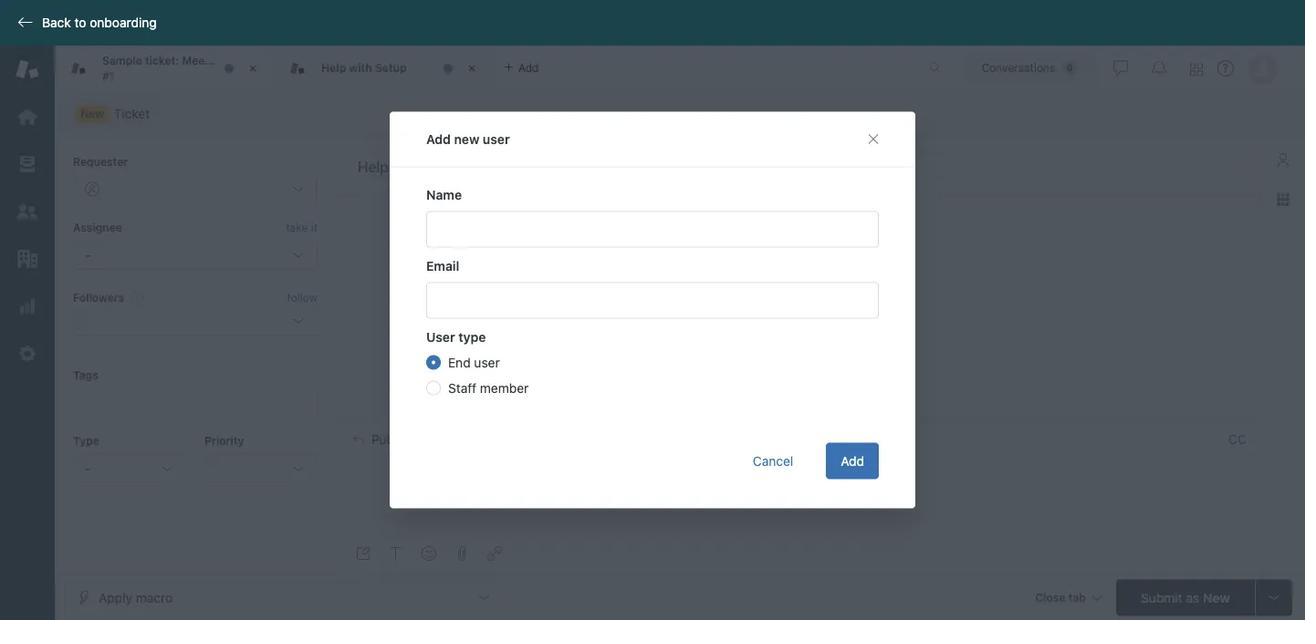 Task type: locate. For each thing, give the bounding box(es) containing it.
new
[[454, 131, 479, 146]]

zendesk products image
[[1190, 63, 1203, 76]]

reporting image
[[16, 295, 39, 319]]

new inside secondary element
[[80, 107, 104, 120]]

add for add
[[841, 454, 864, 469]]

1 close image from the left
[[244, 59, 262, 78]]

sample
[[102, 54, 142, 67]]

onboarding
[[90, 15, 157, 30]]

main element
[[0, 46, 55, 621]]

add left new
[[426, 131, 451, 146]]

back to onboarding
[[42, 15, 157, 30]]

1 vertical spatial new
[[1203, 591, 1230, 606]]

tabs tab list
[[55, 46, 910, 91]]

cancel button
[[738, 443, 808, 480]]

new
[[80, 107, 104, 120], [1203, 591, 1230, 606]]

meet
[[182, 54, 209, 67]]

customers image
[[16, 200, 39, 224]]

1 horizontal spatial new
[[1203, 591, 1230, 606]]

tab containing sample ticket: meet the ticket
[[55, 46, 274, 91]]

back to onboarding link
[[0, 15, 166, 31]]

organizations image
[[16, 247, 39, 271]]

1 horizontal spatial close image
[[463, 59, 481, 78]]

user up staff member
[[474, 355, 500, 370]]

close image
[[244, 59, 262, 78], [463, 59, 481, 78]]

add new user dialog
[[390, 112, 915, 509]]

Email field
[[426, 282, 879, 319]]

tab
[[55, 46, 274, 91]]

0 horizontal spatial new
[[80, 107, 104, 120]]

conversations
[[982, 62, 1055, 74]]

the
[[212, 54, 230, 67]]

email
[[426, 258, 459, 273]]

cc button
[[1229, 432, 1247, 448]]

close image right the
[[244, 59, 262, 78]]

ticket
[[232, 54, 263, 67]]

take it button
[[286, 219, 318, 237]]

1 horizontal spatial add
[[841, 454, 864, 469]]

assignee
[[73, 221, 122, 234]]

conversations button
[[962, 53, 1097, 83]]

format text image
[[389, 547, 403, 561]]

2 close image from the left
[[463, 59, 481, 78]]

new down "#1"
[[80, 107, 104, 120]]

Name field
[[426, 211, 879, 248]]

0 vertical spatial new
[[80, 107, 104, 120]]

new link
[[64, 101, 162, 127]]

add
[[426, 131, 451, 146], [841, 454, 864, 469]]

add right cancel
[[841, 454, 864, 469]]

0 horizontal spatial add
[[426, 131, 451, 146]]

1 vertical spatial user
[[474, 355, 500, 370]]

0 horizontal spatial close image
[[244, 59, 262, 78]]

tags
[[73, 369, 98, 382]]

- button
[[73, 455, 186, 484]]

it
[[311, 221, 318, 234]]

apps image
[[1276, 193, 1291, 207]]

user
[[483, 131, 510, 146], [474, 355, 500, 370]]

close modal image
[[866, 132, 881, 146]]

None field
[[508, 431, 1221, 449]]

-
[[85, 461, 91, 476]]

Public reply composer text field
[[345, 459, 1253, 497]]

0 vertical spatial user
[[483, 131, 510, 146]]

user
[[426, 329, 455, 345]]

add inside button
[[841, 454, 864, 469]]

as
[[1186, 591, 1200, 606]]

type
[[73, 435, 99, 448]]

customer context image
[[1276, 152, 1291, 167]]

help with setup tab
[[274, 46, 493, 91]]

1 vertical spatial add
[[841, 454, 864, 469]]

close image up the add new user
[[463, 59, 481, 78]]

member
[[480, 381, 529, 396]]

name
[[426, 187, 462, 202]]

add for add new user
[[426, 131, 451, 146]]

ticket:
[[145, 54, 179, 67]]

0 vertical spatial add
[[426, 131, 451, 146]]

take
[[286, 221, 308, 234]]

cc
[[1229, 432, 1247, 447]]

new right as at the bottom right
[[1203, 591, 1230, 606]]

user right new
[[483, 131, 510, 146]]



Task type: vqa. For each thing, say whether or not it's contained in the screenshot.
Close image associated with Help with Setup TAB
yes



Task type: describe. For each thing, give the bounding box(es) containing it.
views image
[[16, 152, 39, 176]]

close image inside the help with setup tab
[[463, 59, 481, 78]]

setup
[[375, 61, 407, 74]]

sample ticket: meet the ticket #1
[[102, 54, 263, 82]]

staff member
[[448, 381, 529, 396]]

end
[[448, 355, 471, 370]]

user type
[[426, 329, 486, 345]]

follow button
[[287, 289, 318, 306]]

take it
[[286, 221, 318, 234]]

Subject field
[[354, 156, 1243, 178]]

zendesk support image
[[16, 58, 39, 81]]

submit
[[1141, 591, 1183, 606]]

priority
[[204, 435, 244, 448]]

get help image
[[1218, 60, 1234, 77]]

back
[[42, 15, 71, 30]]

cancel
[[753, 454, 793, 469]]

admin image
[[16, 342, 39, 366]]

end user
[[448, 355, 500, 370]]

add button
[[826, 443, 879, 480]]

to
[[74, 15, 86, 30]]

add link (cmd k) image
[[487, 547, 502, 561]]

help with setup
[[321, 61, 407, 74]]

draft mode image
[[356, 547, 371, 561]]

help
[[321, 61, 346, 74]]

insert emojis image
[[422, 547, 436, 561]]

add new user
[[426, 131, 510, 146]]

add attachment image
[[455, 547, 469, 561]]

secondary element
[[55, 96, 1305, 132]]

with
[[349, 61, 372, 74]]

#1
[[102, 69, 114, 82]]

follow
[[287, 291, 318, 304]]

type
[[458, 329, 486, 345]]

get started image
[[16, 105, 39, 129]]

submit as new
[[1141, 591, 1230, 606]]

staff
[[448, 381, 477, 396]]



